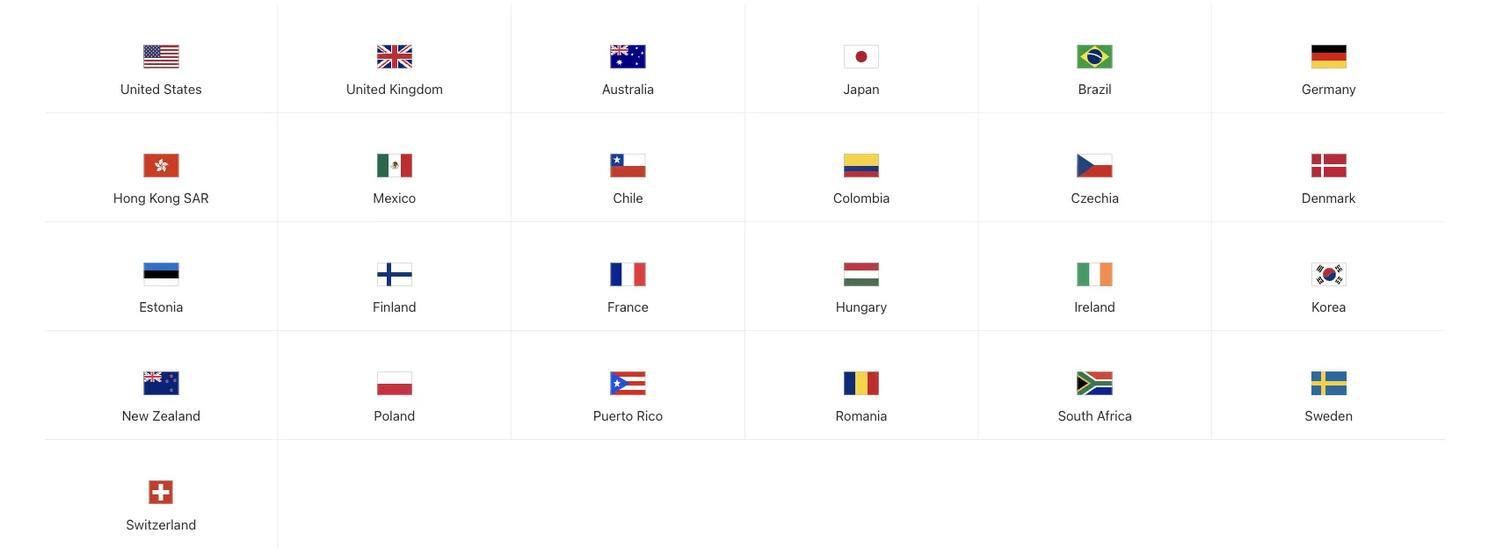 Task type: locate. For each thing, give the bounding box(es) containing it.
sweden link
[[1212, 332, 1446, 437]]

jp image
[[844, 40, 879, 75]]

united
[[120, 82, 160, 97], [346, 82, 386, 97]]

za image
[[1077, 367, 1113, 402]]

chile
[[613, 191, 643, 206]]

ie image
[[1077, 258, 1113, 293]]

1 horizontal spatial united
[[346, 82, 386, 97]]

poland link
[[278, 332, 511, 437]]

south africa link
[[979, 332, 1211, 437]]

au image
[[610, 40, 646, 75]]

mx image
[[377, 149, 412, 184]]

romania
[[836, 409, 887, 424]]

cl image
[[610, 149, 646, 184]]

united down gb image
[[346, 82, 386, 97]]

united down us image
[[120, 82, 160, 97]]

puerto rico link
[[512, 332, 744, 437]]

hong kong sar link
[[45, 114, 277, 219]]

co image
[[844, 149, 879, 184]]

fi image
[[377, 258, 412, 293]]

czechia
[[1071, 191, 1119, 206]]

united for united kingdom
[[346, 82, 386, 97]]

br image
[[1077, 40, 1113, 75]]

poland
[[374, 409, 415, 424]]

colombia link
[[745, 114, 978, 219]]

united kingdom link
[[278, 5, 511, 110]]

gb image
[[377, 40, 412, 75]]

hu image
[[844, 258, 879, 293]]

hong kong sar
[[113, 191, 209, 206]]

ee image
[[144, 258, 179, 293]]

rico
[[637, 409, 663, 424]]

sar
[[184, 191, 209, 206]]

hk image
[[144, 149, 179, 184]]

south africa
[[1058, 409, 1132, 424]]

ro image
[[844, 367, 879, 402]]

united for united states
[[120, 82, 160, 97]]

cz image
[[1077, 149, 1113, 184]]

hungary
[[836, 300, 887, 315]]

puerto rico
[[593, 409, 663, 424]]

new
[[122, 409, 149, 424]]

france link
[[512, 223, 744, 328]]

united states
[[120, 82, 202, 97]]

0 horizontal spatial united
[[120, 82, 160, 97]]

1 united from the left
[[120, 82, 160, 97]]

switzerland link
[[45, 441, 277, 546]]

germany link
[[1212, 5, 1446, 110]]

estonia
[[139, 300, 183, 315]]

pl image
[[377, 367, 412, 402]]

zealand
[[152, 409, 200, 424]]

denmark link
[[1212, 114, 1446, 219]]

puerto
[[593, 409, 633, 424]]

korea
[[1312, 300, 1346, 315]]

finland link
[[278, 223, 511, 328]]

mexico link
[[278, 114, 511, 219]]

2 united from the left
[[346, 82, 386, 97]]

japan link
[[745, 5, 978, 110]]

us image
[[144, 40, 179, 75]]

switzerland
[[126, 518, 196, 533]]



Task type: describe. For each thing, give the bounding box(es) containing it.
kong
[[149, 191, 180, 206]]

pr image
[[610, 367, 646, 402]]

sweden
[[1305, 409, 1353, 424]]

korea link
[[1212, 223, 1446, 328]]

australia
[[602, 82, 654, 97]]

hungary link
[[745, 223, 978, 328]]

new zealand link
[[45, 332, 277, 437]]

united states link
[[45, 5, 277, 110]]

dk image
[[1311, 149, 1346, 184]]

nz image
[[144, 367, 179, 402]]

united kingdom
[[346, 82, 443, 97]]

colombia
[[833, 191, 890, 206]]

romania link
[[745, 332, 978, 437]]

ch image
[[144, 476, 179, 511]]

estonia link
[[45, 223, 277, 328]]

fr image
[[610, 258, 646, 293]]

de image
[[1311, 40, 1346, 75]]

czechia link
[[979, 114, 1211, 219]]

hong
[[113, 191, 146, 206]]

denmark
[[1302, 191, 1356, 206]]

kr image
[[1311, 258, 1346, 293]]

finland
[[373, 300, 416, 315]]

brazil link
[[979, 5, 1211, 110]]

kingdom
[[389, 82, 443, 97]]

africa
[[1097, 409, 1132, 424]]

australia link
[[512, 5, 744, 110]]

brazil
[[1078, 82, 1112, 97]]

japan
[[843, 82, 880, 97]]

chile link
[[512, 114, 744, 219]]

se image
[[1311, 367, 1346, 402]]

ireland
[[1075, 300, 1115, 315]]

france
[[607, 300, 649, 315]]

germany
[[1302, 82, 1356, 97]]

states
[[164, 82, 202, 97]]

ireland link
[[979, 223, 1211, 328]]

south
[[1058, 409, 1093, 424]]

mexico
[[373, 191, 416, 206]]

new zealand
[[122, 409, 200, 424]]



Task type: vqa. For each thing, say whether or not it's contained in the screenshot.
EE ICON
yes



